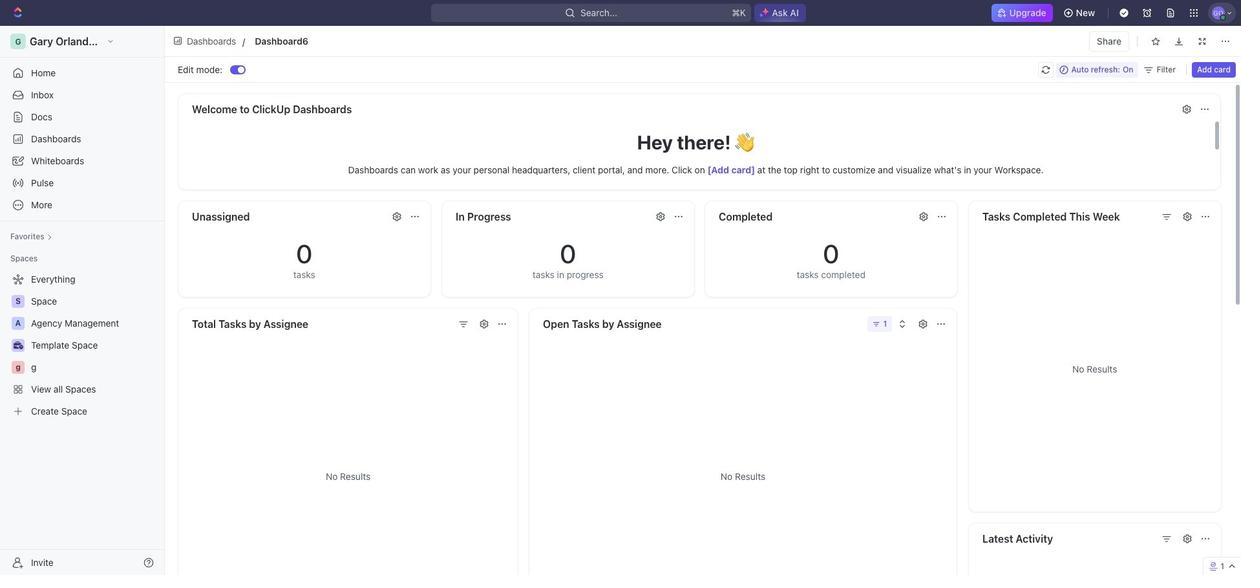 Task type: vqa. For each thing, say whether or not it's contained in the screenshot.
back LINK
no



Task type: describe. For each thing, give the bounding box(es) containing it.
tree inside sidebar navigation
[[5, 269, 159, 422]]

business time image
[[13, 342, 23, 349]]

agency management, , element
[[12, 317, 25, 330]]

space, , element
[[12, 295, 25, 308]]



Task type: locate. For each thing, give the bounding box(es) containing it.
sidebar navigation
[[0, 26, 168, 575]]

g, , element
[[12, 361, 25, 374]]

tree
[[5, 269, 159, 422]]

None text field
[[255, 33, 620, 49]]

gary orlando's workspace, , element
[[10, 34, 26, 49]]



